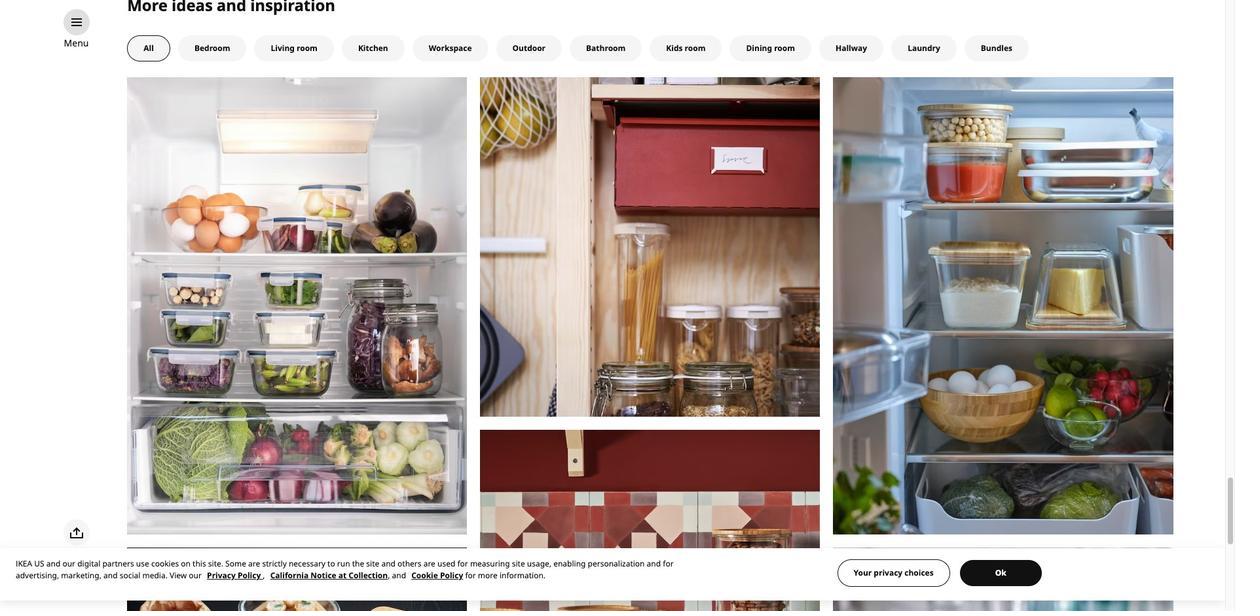 Task type: locate. For each thing, give the bounding box(es) containing it.
necessary
[[289, 559, 326, 570]]

0 horizontal spatial room
[[297, 42, 318, 54]]

3 room from the left
[[774, 42, 795, 54]]

living room
[[271, 42, 318, 54]]

2 horizontal spatial room
[[774, 42, 795, 54]]

a fridge is neatly filled with transparent jars, bowls and storage like rectangular ikea 365+ food containers with lids. image
[[127, 77, 467, 535]]

digital
[[77, 559, 100, 570]]

measuring
[[470, 559, 510, 570]]

dining room
[[746, 42, 795, 54]]

0 horizontal spatial site
[[366, 559, 379, 570]]

room right dining
[[774, 42, 795, 54]]

1 horizontal spatial policy
[[440, 571, 463, 582]]

site up information. at the bottom of the page
[[512, 559, 525, 570]]

1 horizontal spatial ,
[[388, 571, 390, 582]]

california
[[270, 571, 309, 582]]

policy down the some
[[238, 571, 261, 582]]

ok
[[995, 568, 1007, 579]]

our down this
[[189, 571, 202, 582]]

,
[[263, 571, 265, 582], [388, 571, 390, 582]]

and down 'partners'
[[103, 571, 118, 582]]

kitchen button
[[342, 35, 405, 61]]

0 horizontal spatial policy
[[238, 571, 261, 582]]

2 site from the left
[[512, 559, 525, 570]]

room right living
[[297, 42, 318, 54]]

ikea us and our digital partners use cookies on this site. some are strictly necessary to run the site and others are used for measuring site usage, enabling personalization and for advertising, marketing, and social media. view our
[[16, 559, 674, 582]]

social
[[120, 571, 140, 582]]

site
[[366, 559, 379, 570], [512, 559, 525, 570]]

, left cookie
[[388, 571, 390, 582]]

use
[[136, 559, 149, 570]]

california notice at collection link
[[270, 571, 388, 582]]

menu button
[[64, 36, 89, 50]]

your privacy choices button
[[838, 560, 950, 588]]

ok button
[[960, 561, 1042, 587]]

all button
[[127, 35, 170, 61]]

room
[[297, 42, 318, 54], [685, 42, 706, 54], [774, 42, 795, 54]]

kids
[[666, 42, 683, 54]]

dining room button
[[730, 35, 812, 61]]

are right the some
[[248, 559, 260, 570]]

our up "marketing,"
[[63, 559, 75, 570]]

choices
[[905, 568, 934, 579]]

outdoor button
[[496, 35, 562, 61]]

0 vertical spatial our
[[63, 559, 75, 570]]

for left more
[[465, 571, 476, 582]]

laundry button
[[892, 35, 957, 61]]

1 horizontal spatial room
[[685, 42, 706, 54]]

, down strictly
[[263, 571, 265, 582]]

a stack of ikea 365+ food containers, big and small, filled with food and standing amid kitchen accessories on a worktop. image
[[833, 548, 1174, 612]]

others
[[398, 559, 422, 570]]

to
[[328, 559, 335, 570]]

1 room from the left
[[297, 42, 318, 54]]

privacy
[[207, 571, 236, 582]]

the
[[352, 559, 364, 570]]

privacy policy link
[[207, 571, 263, 582]]

policy
[[238, 571, 261, 582], [440, 571, 463, 582]]

0 horizontal spatial ,
[[263, 571, 265, 582]]

0 horizontal spatial are
[[248, 559, 260, 570]]

are up cookie
[[424, 559, 436, 570]]

for right used
[[457, 559, 468, 570]]

our
[[63, 559, 75, 570], [189, 571, 202, 582]]

1 horizontal spatial our
[[189, 571, 202, 582]]

1 are from the left
[[248, 559, 260, 570]]

site up the privacy policy , california notice at collection , and cookie policy for more information.
[[366, 559, 379, 570]]

policy down used
[[440, 571, 463, 582]]

kids room
[[666, 42, 706, 54]]

room right kids
[[685, 42, 706, 54]]

1 horizontal spatial site
[[512, 559, 525, 570]]

hallway
[[836, 42, 867, 54]]

partners
[[102, 559, 134, 570]]

personalization
[[588, 559, 645, 570]]

this
[[193, 559, 206, 570]]

1 vertical spatial our
[[189, 571, 202, 582]]

and right personalization
[[647, 559, 661, 570]]

collection
[[349, 571, 388, 582]]

privacy policy , california notice at collection , and cookie policy for more information.
[[207, 571, 546, 582]]

some
[[225, 559, 246, 570]]

2 room from the left
[[685, 42, 706, 54]]

ikea
[[16, 559, 32, 570]]

workspace
[[429, 42, 472, 54]]

your privacy choices
[[854, 568, 934, 579]]

1 horizontal spatial are
[[424, 559, 436, 570]]

are
[[248, 559, 260, 570], [424, 559, 436, 570]]

living room button
[[254, 35, 334, 61]]

view
[[170, 571, 187, 582]]

for
[[457, 559, 468, 570], [663, 559, 674, 570], [465, 571, 476, 582]]

and
[[46, 559, 60, 570], [381, 559, 396, 570], [647, 559, 661, 570], [103, 571, 118, 582], [392, 571, 406, 582]]



Task type: describe. For each thing, give the bounding box(es) containing it.
notice
[[311, 571, 336, 582]]

outdoor
[[513, 42, 546, 54]]

advertising,
[[16, 571, 59, 582]]

privacy
[[874, 568, 903, 579]]

bathroom button
[[570, 35, 642, 61]]

kids room button
[[650, 35, 722, 61]]

cookies
[[151, 559, 179, 570]]

an ikea 365+ food container with lid placed inside a  vinterkall fridge alongside serving bowls and variera boxes. image
[[833, 77, 1174, 535]]

and down the others
[[392, 571, 406, 582]]

ikea 365+ glass jars with lids containing breakfast cereals on a kitchen worktop with geometric tiles and shelf on the wall. image
[[480, 430, 820, 612]]

your
[[854, 568, 872, 579]]

1 policy from the left
[[238, 571, 261, 582]]

at
[[339, 571, 347, 582]]

0 horizontal spatial our
[[63, 559, 75, 570]]

used
[[438, 559, 455, 570]]

us
[[34, 559, 44, 570]]

information.
[[500, 571, 546, 582]]

2 are from the left
[[424, 559, 436, 570]]

living
[[271, 42, 295, 54]]

strictly
[[262, 559, 287, 570]]

enabling
[[554, 559, 586, 570]]

black table seen from above with glass food containers, some with bamboo lids, and a green jar with lid. image
[[127, 548, 467, 612]]

bundles
[[981, 42, 1013, 54]]

2 , from the left
[[388, 571, 390, 582]]

on
[[181, 559, 191, 570]]

cookie policy link
[[411, 571, 463, 582]]

media.
[[142, 571, 168, 582]]

2 policy from the left
[[440, 571, 463, 582]]

open, pine shelves hold clear glass korken jars with lids containing dried beans and grains, below a red metal spice drawer. image
[[480, 77, 820, 417]]

bedroom
[[194, 42, 230, 54]]

kitchen
[[358, 42, 388, 54]]

bundles button
[[965, 35, 1029, 61]]

1 , from the left
[[263, 571, 265, 582]]

dining
[[746, 42, 772, 54]]

usage,
[[527, 559, 552, 570]]

menu
[[64, 37, 89, 49]]

bathroom
[[586, 42, 626, 54]]

all
[[144, 42, 154, 54]]

hallway button
[[819, 35, 884, 61]]

run
[[337, 559, 350, 570]]

and up the privacy policy , california notice at collection , and cookie policy for more information.
[[381, 559, 396, 570]]

room for kids room
[[685, 42, 706, 54]]

laundry
[[908, 42, 941, 54]]

room for living room
[[297, 42, 318, 54]]

more
[[478, 571, 498, 582]]

room for dining room
[[774, 42, 795, 54]]

site.
[[208, 559, 223, 570]]

bedroom button
[[178, 35, 247, 61]]

workspace button
[[413, 35, 488, 61]]

for right personalization
[[663, 559, 674, 570]]

cookie
[[411, 571, 438, 582]]

1 site from the left
[[366, 559, 379, 570]]

marketing,
[[61, 571, 101, 582]]

and right us
[[46, 559, 60, 570]]



Task type: vqa. For each thing, say whether or not it's contained in the screenshot.
the 'shaped' on the left top
no



